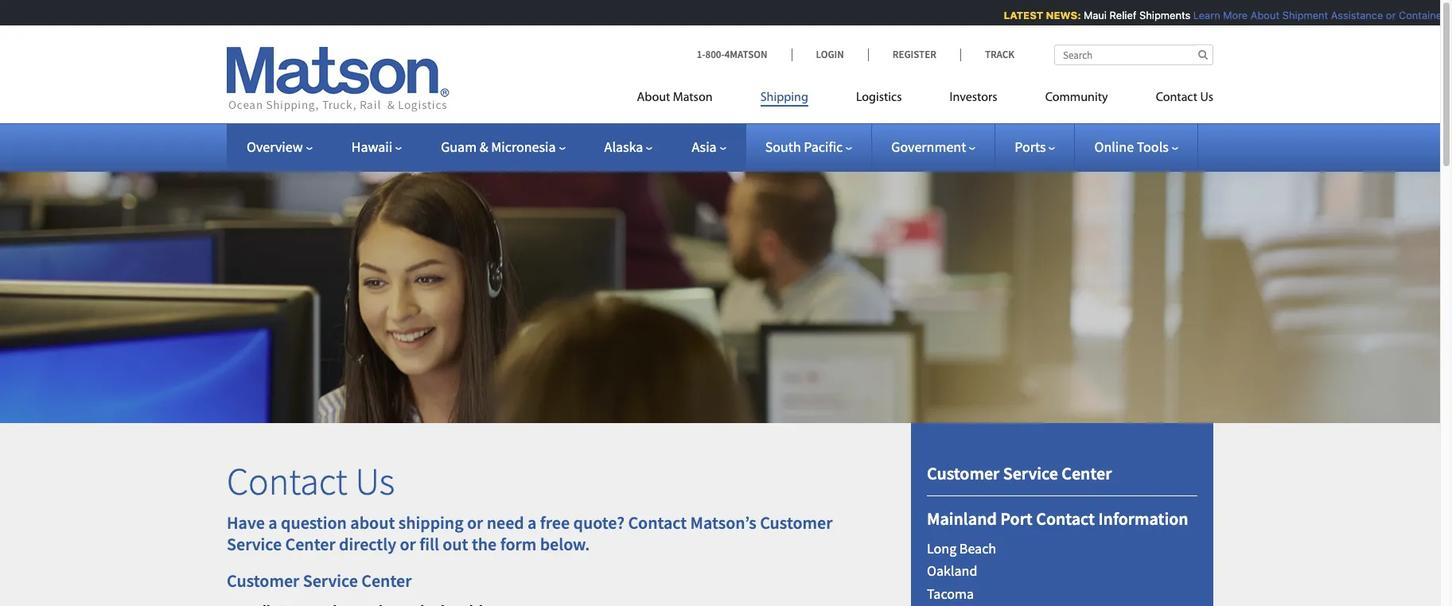 Task type: describe. For each thing, give the bounding box(es) containing it.
long beach oakland tacoma
[[927, 539, 997, 604]]

4matson
[[725, 48, 768, 61]]

contact us link
[[1133, 84, 1214, 116]]

banner image
[[0, 146, 1441, 423]]

1-800-4matson
[[697, 48, 768, 61]]

have a question about shipping or need a free quote? contact matson's customer service center directly or fill out the form below.
[[227, 512, 833, 556]]

community
[[1046, 92, 1109, 104]]

about
[[351, 512, 395, 535]]

1 horizontal spatial or
[[467, 512, 483, 535]]

shipping link
[[737, 84, 833, 116]]

the
[[472, 533, 497, 556]]

1 horizontal spatial service
[[303, 570, 358, 592]]

news:
[[1040, 9, 1076, 21]]

south pacific link
[[766, 138, 853, 156]]

contact up question
[[227, 458, 348, 505]]

relief
[[1104, 9, 1131, 21]]

latest news: maui relief shipments learn more about shipment assistance or container lo
[[998, 9, 1453, 21]]

search image
[[1199, 49, 1208, 60]]

0 horizontal spatial or
[[400, 533, 416, 556]]

contact inside section
[[1037, 508, 1095, 530]]

matson
[[673, 92, 713, 104]]

Search search field
[[1055, 45, 1214, 65]]

2 a from the left
[[528, 512, 537, 535]]

service inside section
[[1004, 462, 1059, 485]]

logistics link
[[833, 84, 926, 116]]

asia link
[[692, 138, 727, 156]]

south pacific
[[766, 138, 843, 156]]

quote?
[[574, 512, 625, 535]]

1 horizontal spatial about
[[1245, 9, 1274, 21]]

south
[[766, 138, 801, 156]]

us inside "top menu" navigation
[[1201, 92, 1214, 104]]

government link
[[892, 138, 976, 156]]

pacific
[[804, 138, 843, 156]]

0 horizontal spatial customer service center
[[227, 570, 412, 592]]

contact inside "top menu" navigation
[[1156, 92, 1198, 104]]

section containing customer service center
[[892, 423, 1234, 607]]

port
[[1001, 508, 1033, 530]]

ports
[[1015, 138, 1046, 156]]

question
[[281, 512, 347, 535]]

0 vertical spatial customer
[[927, 462, 1000, 485]]

login
[[816, 48, 844, 61]]

micronesia
[[491, 138, 556, 156]]

shipping
[[399, 512, 464, 535]]

shipment
[[1277, 9, 1323, 21]]

guam
[[441, 138, 477, 156]]

2 horizontal spatial or
[[1381, 9, 1391, 21]]

learn more about shipment assistance or container lo link
[[1188, 9, 1453, 21]]

guam & micronesia link
[[441, 138, 566, 156]]

form
[[500, 533, 537, 556]]

overview link
[[247, 138, 313, 156]]

about inside 'link'
[[637, 92, 671, 104]]

customer service center inside section
[[927, 462, 1112, 485]]

alaska
[[605, 138, 644, 156]]

matson's
[[691, 512, 757, 535]]

mainland port contact information
[[927, 508, 1189, 530]]

shipping
[[761, 92, 809, 104]]

tacoma link
[[927, 585, 974, 604]]

top menu navigation
[[637, 84, 1214, 116]]

lo
[[1443, 9, 1453, 21]]

hawaii
[[352, 138, 393, 156]]

latest
[[998, 9, 1038, 21]]

guam & micronesia
[[441, 138, 556, 156]]

alaska link
[[605, 138, 653, 156]]

1 a from the left
[[268, 512, 278, 535]]

0 horizontal spatial contact us
[[227, 458, 395, 505]]

oakland
[[927, 562, 978, 581]]

fill
[[420, 533, 439, 556]]

information
[[1099, 508, 1189, 530]]



Task type: vqa. For each thing, say whether or not it's contained in the screenshot.
'Customer Service Center' to the top
yes



Task type: locate. For each thing, give the bounding box(es) containing it.
long
[[927, 539, 957, 558]]

1-800-4matson link
[[697, 48, 792, 61]]

a left free
[[528, 512, 537, 535]]

contact right port
[[1037, 508, 1095, 530]]

need
[[487, 512, 524, 535]]

shipments
[[1134, 9, 1185, 21]]

0 vertical spatial center
[[1062, 462, 1112, 485]]

1 vertical spatial us
[[355, 458, 395, 505]]

0 horizontal spatial about
[[637, 92, 671, 104]]

track link
[[961, 48, 1015, 61]]

1 horizontal spatial contact us
[[1156, 92, 1214, 104]]

1 horizontal spatial a
[[528, 512, 537, 535]]

learn
[[1188, 9, 1215, 21]]

about left "matson" in the left of the page
[[637, 92, 671, 104]]

service
[[1004, 462, 1059, 485], [227, 533, 282, 556], [303, 570, 358, 592]]

0 vertical spatial customer service center
[[927, 462, 1112, 485]]

register link
[[868, 48, 961, 61]]

online tools
[[1095, 138, 1169, 156]]

customer
[[927, 462, 1000, 485], [760, 512, 833, 535], [227, 570, 300, 592]]

1 vertical spatial contact us
[[227, 458, 395, 505]]

0 horizontal spatial us
[[355, 458, 395, 505]]

0 vertical spatial about
[[1245, 9, 1274, 21]]

long beach link
[[927, 539, 997, 558]]

customer up mainland
[[927, 462, 1000, 485]]

register
[[893, 48, 937, 61]]

0 vertical spatial contact us
[[1156, 92, 1214, 104]]

us
[[1201, 92, 1214, 104], [355, 458, 395, 505]]

center left directly in the bottom left of the page
[[285, 533, 336, 556]]

customer service center down question
[[227, 570, 412, 592]]

customer service center up port
[[927, 462, 1112, 485]]

mainland
[[927, 508, 997, 530]]

us up about
[[355, 458, 395, 505]]

contact
[[1156, 92, 1198, 104], [227, 458, 348, 505], [1037, 508, 1095, 530], [628, 512, 687, 535]]

center down directly in the bottom left of the page
[[362, 570, 412, 592]]

or
[[1381, 9, 1391, 21], [467, 512, 483, 535], [400, 533, 416, 556]]

2 vertical spatial center
[[362, 570, 412, 592]]

customer service center
[[927, 462, 1112, 485], [227, 570, 412, 592]]

1 horizontal spatial customer service center
[[927, 462, 1112, 485]]

center
[[1062, 462, 1112, 485], [285, 533, 336, 556], [362, 570, 412, 592]]

about right more
[[1245, 9, 1274, 21]]

online tools link
[[1095, 138, 1179, 156]]

or left "fill"
[[400, 533, 416, 556]]

2 horizontal spatial service
[[1004, 462, 1059, 485]]

&
[[480, 138, 489, 156]]

hawaii link
[[352, 138, 402, 156]]

blue matson logo with ocean, shipping, truck, rail and logistics written beneath it. image
[[227, 47, 450, 112]]

1 vertical spatial center
[[285, 533, 336, 556]]

asia
[[692, 138, 717, 156]]

tacoma
[[927, 585, 974, 604]]

government
[[892, 138, 967, 156]]

2 horizontal spatial customer
[[927, 462, 1000, 485]]

customer down have
[[227, 570, 300, 592]]

1 horizontal spatial center
[[362, 570, 412, 592]]

0 horizontal spatial customer
[[227, 570, 300, 592]]

contact right the quote?
[[628, 512, 687, 535]]

None search field
[[1055, 45, 1214, 65]]

out
[[443, 533, 469, 556]]

directly
[[339, 533, 397, 556]]

have
[[227, 512, 265, 535]]

1 vertical spatial service
[[227, 533, 282, 556]]

contact up 'tools'
[[1156, 92, 1198, 104]]

ports link
[[1015, 138, 1056, 156]]

us down search image
[[1201, 92, 1214, 104]]

center inside have a question about shipping or need a free quote? contact matson's customer service center directly or fill out the form below.
[[285, 533, 336, 556]]

service inside have a question about shipping or need a free quote? contact matson's customer service center directly or fill out the form below.
[[227, 533, 282, 556]]

customer inside have a question about shipping or need a free quote? contact matson's customer service center directly or fill out the form below.
[[760, 512, 833, 535]]

track
[[985, 48, 1015, 61]]

contact us up question
[[227, 458, 395, 505]]

1 vertical spatial customer service center
[[227, 570, 412, 592]]

1 vertical spatial customer
[[760, 512, 833, 535]]

contact inside have a question about shipping or need a free quote? contact matson's customer service center directly or fill out the form below.
[[628, 512, 687, 535]]

container
[[1393, 9, 1440, 21]]

free
[[540, 512, 570, 535]]

community link
[[1022, 84, 1133, 116]]

below.
[[540, 533, 590, 556]]

a
[[268, 512, 278, 535], [528, 512, 537, 535]]

2 horizontal spatial center
[[1062, 462, 1112, 485]]

maui
[[1078, 9, 1101, 21]]

contact us
[[1156, 92, 1214, 104], [227, 458, 395, 505]]

logistics
[[857, 92, 902, 104]]

center up mainland port contact information
[[1062, 462, 1112, 485]]

section
[[892, 423, 1234, 607]]

0 vertical spatial us
[[1201, 92, 1214, 104]]

about matson link
[[637, 84, 737, 116]]

assistance
[[1326, 9, 1378, 21]]

about
[[1245, 9, 1274, 21], [637, 92, 671, 104]]

overview
[[247, 138, 303, 156]]

2 vertical spatial customer
[[227, 570, 300, 592]]

2 vertical spatial service
[[303, 570, 358, 592]]

tools
[[1137, 138, 1169, 156]]

or left need
[[467, 512, 483, 535]]

1-
[[697, 48, 706, 61]]

0 vertical spatial service
[[1004, 462, 1059, 485]]

1 vertical spatial about
[[637, 92, 671, 104]]

or left container
[[1381, 9, 1391, 21]]

oakland link
[[927, 562, 978, 581]]

investors
[[950, 92, 998, 104]]

1 horizontal spatial us
[[1201, 92, 1214, 104]]

more
[[1218, 9, 1242, 21]]

contact us inside contact us link
[[1156, 92, 1214, 104]]

customer right matson's
[[760, 512, 833, 535]]

0 horizontal spatial center
[[285, 533, 336, 556]]

800-
[[706, 48, 725, 61]]

1 horizontal spatial customer
[[760, 512, 833, 535]]

0 horizontal spatial service
[[227, 533, 282, 556]]

0 horizontal spatial a
[[268, 512, 278, 535]]

online
[[1095, 138, 1134, 156]]

a right have
[[268, 512, 278, 535]]

beach
[[960, 539, 997, 558]]

login link
[[792, 48, 868, 61]]

about matson
[[637, 92, 713, 104]]

contact us down search image
[[1156, 92, 1214, 104]]

investors link
[[926, 84, 1022, 116]]



